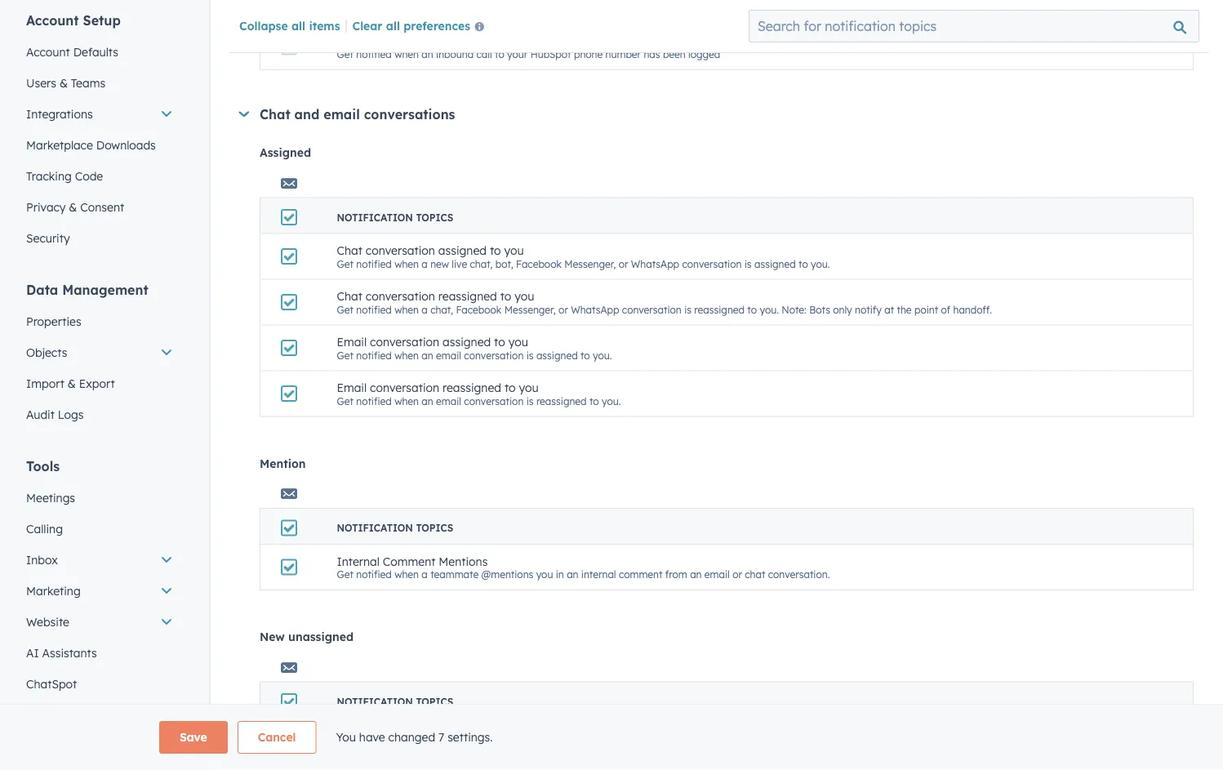 Task type: describe. For each thing, give the bounding box(es) containing it.
or inside internal comment mentions get notified when a teammate @mentions you in an internal comment from an email or chat conversation.
[[733, 568, 743, 581]]

note: inside chat conversation reassigned to you get notified when a chat, facebook messenger, or whatsapp conversation is reassigned to you. note: bots only notify at the point of handoff.
[[782, 303, 807, 316]]

only inside new unassigned chat conversation get notified when an unassigned chat, facebook messenger, or whatsapp conversation is received in the inbox. note: bots only notify at the point of handoff.
[[908, 742, 927, 754]]

you
[[336, 730, 356, 745]]

whatsapp for new unassigned chat conversation
[[632, 742, 681, 754]]

7
[[439, 730, 445, 745]]

have
[[359, 730, 385, 745]]

inbox button
[[16, 545, 183, 576]]

caret image
[[239, 111, 249, 117]]

an inside email conversation reassigned to you get notified when an email conversation is reassigned to you.
[[422, 395, 434, 407]]

your
[[507, 48, 528, 60]]

at inside new unassigned chat conversation get notified when an unassigned chat, facebook messenger, or whatsapp conversation is received in the inbox. note: bots only notify at the point of handoff.
[[959, 742, 969, 754]]

notification topics for mention
[[337, 522, 454, 534]]

assigned
[[260, 145, 311, 160]]

objects button
[[16, 337, 183, 368]]

marketplace
[[26, 138, 93, 152]]

tracking code link
[[16, 161, 183, 192]]

1 horizontal spatial has
[[644, 48, 661, 60]]

a inside internal comment mentions get notified when a teammate @mentions you in an internal comment from an email or chat conversation.
[[422, 568, 428, 581]]

when inside new unassigned chat conversation get notified when an unassigned chat, facebook messenger, or whatsapp conversation is received in the inbox. note: bots only notify at the point of handoff.
[[395, 742, 419, 754]]

ai assistants link
[[16, 638, 183, 669]]

chat for chat conversation reassigned to you get notified when a chat, facebook messenger, or whatsapp conversation is reassigned to you. note: bots only notify at the point of handoff.
[[337, 289, 363, 303]]

phone
[[574, 48, 603, 60]]

cancel
[[258, 730, 296, 745]]

consent
[[80, 200, 124, 214]]

received
[[756, 742, 795, 754]]

collapse
[[239, 18, 288, 32]]

tools element
[[16, 458, 183, 700]]

@mentions
[[482, 568, 534, 581]]

get inside new unassigned chat conversation get notified when an unassigned chat, facebook messenger, or whatsapp conversation is received in the inbox. note: bots only notify at the point of handoff.
[[337, 742, 354, 754]]

downloads
[[96, 138, 156, 152]]

teammate
[[431, 568, 479, 581]]

facebook inside chat conversation assigned to you get notified when a new live chat, bot, facebook messenger, or whatsapp conversation is assigned to you.
[[516, 258, 562, 270]]

chat, for chat
[[492, 742, 515, 754]]

live
[[452, 258, 467, 270]]

objects
[[26, 346, 67, 360]]

inbox
[[26, 553, 58, 567]]

collapse all items button
[[239, 18, 340, 32]]

0 horizontal spatial the
[[808, 742, 823, 754]]

when inside chat conversation reassigned to you get notified when a chat, facebook messenger, or whatsapp conversation is reassigned to you. note: bots only notify at the point of handoff.
[[395, 303, 419, 316]]

messenger, inside chat conversation assigned to you get notified when a new live chat, bot, facebook messenger, or whatsapp conversation is assigned to you.
[[565, 258, 616, 270]]

1 horizontal spatial call
[[477, 48, 492, 60]]

inbound call activity has been logged get notified when an inbound call to your hubspot phone number has been logged
[[337, 34, 721, 60]]

new for new unassigned
[[260, 630, 285, 644]]

when inside the email conversation assigned to you get notified when an email conversation is assigned to you.
[[395, 349, 419, 361]]

email for email conversation reassigned to you
[[337, 381, 367, 395]]

whatsapp for chat conversation reassigned to you
[[571, 303, 620, 316]]

the inside chat conversation reassigned to you get notified when a chat, facebook messenger, or whatsapp conversation is reassigned to you. note: bots only notify at the point of handoff.
[[897, 303, 912, 316]]

you for chat conversation assigned to you
[[504, 243, 524, 258]]

save
[[180, 730, 207, 745]]

meetings
[[26, 491, 75, 505]]

0 horizontal spatial has
[[451, 34, 470, 48]]

save button
[[159, 721, 228, 754]]

privacy & consent
[[26, 200, 124, 214]]

security link
[[16, 223, 183, 254]]

properties link
[[16, 306, 183, 337]]

privacy & consent link
[[16, 192, 183, 223]]

email right and
[[324, 106, 360, 123]]

bots inside chat conversation reassigned to you get notified when a chat, facebook messenger, or whatsapp conversation is reassigned to you. note: bots only notify at the point of handoff.
[[810, 303, 831, 316]]

notification topics for assigned
[[337, 211, 454, 223]]

bot,
[[496, 258, 514, 270]]

marketplace downloads
[[26, 138, 156, 152]]

0 horizontal spatial call
[[386, 34, 405, 48]]

an inside new unassigned chat conversation get notified when an unassigned chat, facebook messenger, or whatsapp conversation is received in the inbox. note: bots only notify at the point of handoff.
[[422, 742, 434, 754]]

settings.
[[448, 730, 493, 745]]

import
[[26, 377, 64, 391]]

audit
[[26, 408, 55, 422]]

tracking
[[26, 169, 72, 183]]

notification for assigned
[[337, 211, 413, 223]]

inbound
[[337, 34, 383, 48]]

users
[[26, 76, 56, 90]]

number
[[606, 48, 641, 60]]

privacy
[[26, 200, 66, 214]]

you. inside chat conversation assigned to you get notified when a new live chat, bot, facebook messenger, or whatsapp conversation is assigned to you.
[[811, 258, 831, 270]]

data
[[26, 282, 58, 298]]

chat inside internal comment mentions get notified when a teammate @mentions you in an internal comment from an email or chat conversation.
[[745, 568, 766, 581]]

you. inside chat conversation reassigned to you get notified when a chat, facebook messenger, or whatsapp conversation is reassigned to you. note: bots only notify at the point of handoff.
[[760, 303, 779, 316]]

inbox.
[[826, 742, 854, 754]]

comment
[[619, 568, 663, 581]]

0 horizontal spatial logged
[[503, 34, 540, 48]]

chat and email conversations button
[[238, 106, 1194, 123]]

account defaults link
[[16, 37, 183, 68]]

chat conversation reassigned to you get notified when a chat, facebook messenger, or whatsapp conversation is reassigned to you. note: bots only notify at the point of handoff.
[[337, 289, 993, 316]]

in inside internal comment mentions get notified when a teammate @mentions you in an internal comment from an email or chat conversation.
[[556, 568, 564, 581]]

facebook for to
[[456, 303, 502, 316]]

get inside the email conversation assigned to you get notified when an email conversation is assigned to you.
[[337, 349, 354, 361]]

integrations button
[[16, 99, 183, 130]]

2 horizontal spatial unassigned
[[436, 742, 489, 754]]

1 horizontal spatial been
[[663, 48, 686, 60]]

users & teams
[[26, 76, 105, 90]]

2 horizontal spatial the
[[972, 742, 986, 754]]

notified inside new unassigned chat conversation get notified when an unassigned chat, facebook messenger, or whatsapp conversation is received in the inbox. note: bots only notify at the point of handoff.
[[356, 742, 392, 754]]

chat and email conversations
[[260, 106, 455, 123]]

marketplace downloads link
[[16, 130, 183, 161]]

when inside email conversation reassigned to you get notified when an email conversation is reassigned to you.
[[395, 395, 419, 407]]

messenger, for new unassigned chat conversation
[[566, 742, 617, 754]]

an left internal
[[567, 568, 579, 581]]

a for assigned
[[422, 258, 428, 270]]

clear all preferences
[[353, 18, 471, 32]]

notification for mention
[[337, 522, 413, 534]]

you for email conversation assigned to you
[[509, 335, 528, 349]]

email conversation assigned to you get notified when an email conversation is assigned to you.
[[337, 335, 612, 361]]

tracking code
[[26, 169, 103, 183]]

you for chat conversation reassigned to you
[[515, 289, 535, 303]]

clear
[[353, 18, 383, 32]]

of inside new unassigned chat conversation get notified when an unassigned chat, facebook messenger, or whatsapp conversation is received in the inbox. note: bots only notify at the point of handoff.
[[1016, 742, 1025, 754]]

setup
[[83, 12, 121, 29]]

website
[[26, 615, 69, 630]]

items
[[309, 18, 340, 32]]

ai
[[26, 646, 39, 661]]

properties
[[26, 315, 81, 329]]

is inside new unassigned chat conversation get notified when an unassigned chat, facebook messenger, or whatsapp conversation is received in the inbox. note: bots only notify at the point of handoff.
[[746, 742, 753, 754]]

account setup
[[26, 12, 121, 29]]

data management
[[26, 282, 148, 298]]

is inside email conversation reassigned to you get notified when an email conversation is reassigned to you.
[[527, 395, 534, 407]]

email conversation reassigned to you get notified when an email conversation is reassigned to you.
[[337, 381, 621, 407]]

get inside email conversation reassigned to you get notified when an email conversation is reassigned to you.
[[337, 395, 354, 407]]

chat for chat and email conversations
[[260, 106, 291, 123]]

comment
[[383, 554, 436, 568]]

chatspot
[[26, 677, 77, 692]]

meetings link
[[16, 483, 183, 514]]

notified inside the email conversation assigned to you get notified when an email conversation is assigned to you.
[[356, 349, 392, 361]]

marketing
[[26, 584, 81, 598]]

you have changed 7 settings.
[[336, 730, 493, 745]]

tools
[[26, 458, 60, 475]]

notify inside chat conversation reassigned to you get notified when a chat, facebook messenger, or whatsapp conversation is reassigned to you. note: bots only notify at the point of handoff.
[[855, 303, 882, 316]]

security
[[26, 231, 70, 246]]

or inside chat conversation assigned to you get notified when a new live chat, bot, facebook messenger, or whatsapp conversation is assigned to you.
[[619, 258, 629, 270]]

new unassigned chat conversation get notified when an unassigned chat, facebook messenger, or whatsapp conversation is received in the inbox. note: bots only notify at the point of handoff.
[[337, 728, 1067, 754]]

import & export link
[[16, 368, 183, 400]]

unassigned for new unassigned
[[289, 630, 354, 644]]



Task type: vqa. For each thing, say whether or not it's contained in the screenshot.
Create for Create new users, customize user permissions, and remove users from your account.
no



Task type: locate. For each thing, give the bounding box(es) containing it.
in inside new unassigned chat conversation get notified when an unassigned chat, facebook messenger, or whatsapp conversation is received in the inbox. note: bots only notify at the point of handoff.
[[798, 742, 806, 754]]

2 notification from the top
[[337, 522, 413, 534]]

notified inside email conversation reassigned to you get notified when an email conversation is reassigned to you.
[[356, 395, 392, 407]]

facebook up the email conversation assigned to you get notified when an email conversation is assigned to you.
[[456, 303, 502, 316]]

0 vertical spatial notification
[[337, 211, 413, 223]]

3 topics from the top
[[416, 696, 454, 708]]

get
[[337, 48, 354, 60], [337, 258, 354, 270], [337, 303, 354, 316], [337, 349, 354, 361], [337, 395, 354, 407], [337, 568, 354, 581], [337, 742, 354, 754]]

1 horizontal spatial of
[[1016, 742, 1025, 754]]

notified inside chat conversation assigned to you get notified when a new live chat, bot, facebook messenger, or whatsapp conversation is assigned to you.
[[356, 258, 392, 270]]

notification
[[337, 211, 413, 223], [337, 522, 413, 534], [337, 696, 413, 708]]

4 get from the top
[[337, 349, 354, 361]]

email inside internal comment mentions get notified when a teammate @mentions you in an internal comment from an email or chat conversation.
[[705, 568, 730, 581]]

point inside chat conversation reassigned to you get notified when a chat, facebook messenger, or whatsapp conversation is reassigned to you. note: bots only notify at the point of handoff.
[[915, 303, 939, 316]]

internal
[[337, 554, 380, 568]]

2 vertical spatial chat,
[[492, 742, 515, 754]]

notification topics up new
[[337, 211, 454, 223]]

facebook for conversation
[[517, 742, 563, 754]]

all for collapse
[[292, 18, 306, 32]]

1 get from the top
[[337, 48, 354, 60]]

2 vertical spatial topics
[[416, 696, 454, 708]]

email up email conversation reassigned to you get notified when an email conversation is reassigned to you.
[[436, 349, 462, 361]]

2 vertical spatial notification topics
[[337, 696, 454, 708]]

is inside chat conversation assigned to you get notified when a new live chat, bot, facebook messenger, or whatsapp conversation is assigned to you.
[[745, 258, 752, 270]]

account up account defaults
[[26, 12, 79, 29]]

call down clear all preferences
[[386, 34, 405, 48]]

1 vertical spatial chat
[[337, 243, 363, 258]]

bots
[[810, 303, 831, 316], [884, 742, 905, 754]]

you inside email conversation reassigned to you get notified when an email conversation is reassigned to you.
[[519, 381, 539, 395]]

1 vertical spatial &
[[69, 200, 77, 214]]

1 vertical spatial of
[[1016, 742, 1025, 754]]

whatsapp inside chat conversation assigned to you get notified when a new live chat, bot, facebook messenger, or whatsapp conversation is assigned to you.
[[631, 258, 680, 270]]

you for email conversation reassigned to you
[[519, 381, 539, 395]]

chat conversation assigned to you get notified when a new live chat, bot, facebook messenger, or whatsapp conversation is assigned to you.
[[337, 243, 831, 270]]

1 vertical spatial notification topics
[[337, 522, 454, 534]]

an left 7
[[422, 742, 434, 754]]

all left items
[[292, 18, 306, 32]]

notified inside internal comment mentions get notified when a teammate @mentions you in an internal comment from an email or chat conversation.
[[356, 568, 392, 581]]

0 vertical spatial topics
[[416, 211, 454, 223]]

2 a from the top
[[422, 303, 428, 316]]

0 vertical spatial notify
[[855, 303, 882, 316]]

email inside email conversation reassigned to you get notified when an email conversation is reassigned to you.
[[337, 381, 367, 395]]

email inside email conversation reassigned to you get notified when an email conversation is reassigned to you.
[[436, 395, 462, 407]]

get inside internal comment mentions get notified when a teammate @mentions you in an internal comment from an email or chat conversation.
[[337, 568, 354, 581]]

facebook right the bot, at the left top
[[516, 258, 562, 270]]

2 get from the top
[[337, 258, 354, 270]]

1 horizontal spatial the
[[897, 303, 912, 316]]

bots inside new unassigned chat conversation get notified when an unassigned chat, facebook messenger, or whatsapp conversation is received in the inbox. note: bots only notify at the point of handoff.
[[884, 742, 905, 754]]

at
[[885, 303, 895, 316], [959, 742, 969, 754]]

audit logs
[[26, 408, 84, 422]]

users & teams link
[[16, 68, 183, 99]]

1 vertical spatial messenger,
[[505, 303, 556, 316]]

0 vertical spatial whatsapp
[[631, 258, 680, 270]]

&
[[60, 76, 68, 90], [69, 200, 77, 214], [68, 377, 76, 391]]

point
[[915, 303, 939, 316], [989, 742, 1013, 754]]

account defaults
[[26, 45, 118, 59]]

0 vertical spatial facebook
[[516, 258, 562, 270]]

logs
[[58, 408, 84, 422]]

1 vertical spatial only
[[908, 742, 927, 754]]

0 vertical spatial handoff.
[[954, 303, 993, 316]]

or
[[619, 258, 629, 270], [559, 303, 569, 316], [733, 568, 743, 581], [620, 742, 630, 754]]

has
[[451, 34, 470, 48], [644, 48, 661, 60]]

1 a from the top
[[422, 258, 428, 270]]

chat right "have"
[[429, 728, 453, 742]]

0 vertical spatial email
[[337, 335, 367, 349]]

0 vertical spatial new
[[260, 630, 285, 644]]

& right the privacy
[[69, 200, 77, 214]]

an up email conversation reassigned to you get notified when an email conversation is reassigned to you.
[[422, 349, 434, 361]]

of inside chat conversation reassigned to you get notified when a chat, facebook messenger, or whatsapp conversation is reassigned to you. note: bots only notify at the point of handoff.
[[942, 303, 951, 316]]

6 notified from the top
[[356, 568, 392, 581]]

when inside internal comment mentions get notified when a teammate @mentions you in an internal comment from an email or chat conversation.
[[395, 568, 419, 581]]

chat inside chat conversation reassigned to you get notified when a chat, facebook messenger, or whatsapp conversation is reassigned to you. note: bots only notify at the point of handoff.
[[337, 289, 363, 303]]

topics for chat
[[416, 696, 454, 708]]

1 vertical spatial handoff.
[[1028, 742, 1067, 754]]

0 vertical spatial of
[[942, 303, 951, 316]]

preferences
[[404, 18, 471, 32]]

3 notification from the top
[[337, 696, 413, 708]]

activity
[[408, 34, 448, 48]]

logged right the inbound
[[503, 34, 540, 48]]

2 vertical spatial &
[[68, 377, 76, 391]]

you right "live" on the top
[[504, 243, 524, 258]]

notify
[[855, 303, 882, 316], [930, 742, 956, 754]]

2 topics from the top
[[416, 522, 454, 534]]

Search for notification topics search field
[[749, 10, 1200, 42]]

0 horizontal spatial all
[[292, 18, 306, 32]]

0 horizontal spatial at
[[885, 303, 895, 316]]

messenger, inside chat conversation reassigned to you get notified when a chat, facebook messenger, or whatsapp conversation is reassigned to you. note: bots only notify at the point of handoff.
[[505, 303, 556, 316]]

0 horizontal spatial chat
[[429, 728, 453, 742]]

notify inside new unassigned chat conversation get notified when an unassigned chat, facebook messenger, or whatsapp conversation is received in the inbox. note: bots only notify at the point of handoff.
[[930, 742, 956, 754]]

is inside chat conversation reassigned to you get notified when a chat, facebook messenger, or whatsapp conversation is reassigned to you. note: bots only notify at the point of handoff.
[[685, 303, 692, 316]]

you. inside email conversation reassigned to you get notified when an email conversation is reassigned to you.
[[602, 395, 621, 407]]

chat, down new
[[431, 303, 453, 316]]

1 vertical spatial new
[[337, 728, 361, 742]]

0 vertical spatial point
[[915, 303, 939, 316]]

4 when from the top
[[395, 349, 419, 361]]

chat, right "live" on the top
[[470, 258, 493, 270]]

& inside data management element
[[68, 377, 76, 391]]

been right number
[[663, 48, 686, 60]]

1 vertical spatial in
[[798, 742, 806, 754]]

1 vertical spatial point
[[989, 742, 1013, 754]]

from
[[666, 568, 688, 581]]

messenger, for chat conversation reassigned to you
[[505, 303, 556, 316]]

2 account from the top
[[26, 45, 70, 59]]

you.
[[811, 258, 831, 270], [760, 303, 779, 316], [593, 349, 612, 361], [602, 395, 621, 407]]

1 vertical spatial notify
[[930, 742, 956, 754]]

hubspot
[[531, 48, 572, 60]]

1 horizontal spatial chat
[[745, 568, 766, 581]]

you down chat conversation assigned to you get notified when a new live chat, bot, facebook messenger, or whatsapp conversation is assigned to you.
[[515, 289, 535, 303]]

a left new
[[422, 258, 428, 270]]

& right users
[[60, 76, 68, 90]]

conversations
[[364, 106, 455, 123]]

logged up chat and email conversations dropdown button
[[689, 48, 721, 60]]

0 vertical spatial account
[[26, 12, 79, 29]]

1 horizontal spatial all
[[386, 18, 400, 32]]

an inside the email conversation assigned to you get notified when an email conversation is assigned to you.
[[422, 349, 434, 361]]

defaults
[[73, 45, 118, 59]]

6 when from the top
[[395, 568, 419, 581]]

or inside chat conversation reassigned to you get notified when a chat, facebook messenger, or whatsapp conversation is reassigned to you. note: bots only notify at the point of handoff.
[[559, 303, 569, 316]]

2 email from the top
[[337, 381, 367, 395]]

an left the inbound
[[422, 48, 434, 60]]

7 when from the top
[[395, 742, 419, 754]]

get inside inbound call activity has been logged get notified when an inbound call to your hubspot phone number has been logged
[[337, 48, 354, 60]]

teams
[[71, 76, 105, 90]]

you inside chat conversation assigned to you get notified when a new live chat, bot, facebook messenger, or whatsapp conversation is assigned to you.
[[504, 243, 524, 258]]

clear all preferences button
[[353, 17, 491, 37]]

0 horizontal spatial only
[[834, 303, 853, 316]]

chat, inside chat conversation reassigned to you get notified when a chat, facebook messenger, or whatsapp conversation is reassigned to you. note: bots only notify at the point of handoff.
[[431, 303, 453, 316]]

conversation.
[[769, 568, 830, 581]]

at inside chat conversation reassigned to you get notified when a chat, facebook messenger, or whatsapp conversation is reassigned to you. note: bots only notify at the point of handoff.
[[885, 303, 895, 316]]

you. inside the email conversation assigned to you get notified when an email conversation is assigned to you.
[[593, 349, 612, 361]]

0 vertical spatial messenger,
[[565, 258, 616, 270]]

calling link
[[16, 514, 183, 545]]

0 vertical spatial a
[[422, 258, 428, 270]]

internal comment mentions get notified when a teammate @mentions you in an internal comment from an email or chat conversation.
[[337, 554, 830, 581]]

chat
[[260, 106, 291, 123], [337, 243, 363, 258], [337, 289, 363, 303]]

0 horizontal spatial in
[[556, 568, 564, 581]]

2 vertical spatial notification
[[337, 696, 413, 708]]

3 get from the top
[[337, 303, 354, 316]]

data management element
[[16, 281, 183, 431]]

marketing button
[[16, 576, 183, 607]]

5 notified from the top
[[356, 395, 392, 407]]

0 horizontal spatial new
[[260, 630, 285, 644]]

a inside chat conversation assigned to you get notified when a new live chat, bot, facebook messenger, or whatsapp conversation is assigned to you.
[[422, 258, 428, 270]]

5 get from the top
[[337, 395, 354, 407]]

audit logs link
[[16, 400, 183, 431]]

has right number
[[644, 48, 661, 60]]

handoff. inside new unassigned chat conversation get notified when an unassigned chat, facebook messenger, or whatsapp conversation is received in the inbox. note: bots only notify at the point of handoff.
[[1028, 742, 1067, 754]]

2 vertical spatial chat
[[337, 289, 363, 303]]

& left export
[[68, 377, 76, 391]]

call
[[386, 34, 405, 48], [477, 48, 492, 60]]

1 horizontal spatial handoff.
[[1028, 742, 1067, 754]]

chat left conversation.
[[745, 568, 766, 581]]

account up users
[[26, 45, 70, 59]]

when
[[395, 48, 419, 60], [395, 258, 419, 270], [395, 303, 419, 316], [395, 349, 419, 361], [395, 395, 419, 407], [395, 568, 419, 581], [395, 742, 419, 754]]

1 topics from the top
[[416, 211, 454, 223]]

1 horizontal spatial bots
[[884, 742, 905, 754]]

1 horizontal spatial in
[[798, 742, 806, 754]]

1 vertical spatial notification
[[337, 522, 413, 534]]

an inside inbound call activity has been logged get notified when an inbound call to your hubspot phone number has been logged
[[422, 48, 434, 60]]

email
[[324, 106, 360, 123], [436, 349, 462, 361], [436, 395, 462, 407], [705, 568, 730, 581]]

an
[[422, 48, 434, 60], [422, 349, 434, 361], [422, 395, 434, 407], [567, 568, 579, 581], [690, 568, 702, 581], [422, 742, 434, 754]]

new
[[260, 630, 285, 644], [337, 728, 361, 742]]

internal
[[582, 568, 616, 581]]

notified inside chat conversation reassigned to you get notified when a chat, facebook messenger, or whatsapp conversation is reassigned to you. note: bots only notify at the point of handoff.
[[356, 303, 392, 316]]

0 horizontal spatial bots
[[810, 303, 831, 316]]

1 vertical spatial email
[[337, 381, 367, 395]]

6 get from the top
[[337, 568, 354, 581]]

& for consent
[[69, 200, 77, 214]]

0 horizontal spatial been
[[473, 34, 500, 48]]

is inside the email conversation assigned to you get notified when an email conversation is assigned to you.
[[527, 349, 534, 361]]

account setup element
[[16, 11, 183, 254]]

get inside chat conversation reassigned to you get notified when a chat, facebook messenger, or whatsapp conversation is reassigned to you. note: bots only notify at the point of handoff.
[[337, 303, 354, 316]]

in right received at right bottom
[[798, 742, 806, 754]]

export
[[79, 377, 115, 391]]

when inside inbound call activity has been logged get notified when an inbound call to your hubspot phone number has been logged
[[395, 48, 419, 60]]

7 notified from the top
[[356, 742, 392, 754]]

whatsapp inside new unassigned chat conversation get notified when an unassigned chat, facebook messenger, or whatsapp conversation is received in the inbox. note: bots only notify at the point of handoff.
[[632, 742, 681, 754]]

chat, right 7
[[492, 742, 515, 754]]

0 vertical spatial at
[[885, 303, 895, 316]]

2 notification topics from the top
[[337, 522, 454, 534]]

1 notified from the top
[[356, 48, 392, 60]]

new unassigned
[[260, 630, 354, 644]]

1 horizontal spatial at
[[959, 742, 969, 754]]

you inside internal comment mentions get notified when a teammate @mentions you in an internal comment from an email or chat conversation.
[[537, 568, 553, 581]]

messenger, inside new unassigned chat conversation get notified when an unassigned chat, facebook messenger, or whatsapp conversation is received in the inbox. note: bots only notify at the point of handoff.
[[566, 742, 617, 754]]

0 horizontal spatial unassigned
[[289, 630, 354, 644]]

0 vertical spatial chat,
[[470, 258, 493, 270]]

1 vertical spatial a
[[422, 303, 428, 316]]

1 horizontal spatial logged
[[689, 48, 721, 60]]

an down the email conversation assigned to you get notified when an email conversation is assigned to you.
[[422, 395, 434, 407]]

chat, inside chat conversation assigned to you get notified when a new live chat, bot, facebook messenger, or whatsapp conversation is assigned to you.
[[470, 258, 493, 270]]

0 vertical spatial in
[[556, 568, 564, 581]]

1 horizontal spatial notify
[[930, 742, 956, 754]]

1 notification topics from the top
[[337, 211, 454, 223]]

mention
[[260, 456, 306, 471]]

0 vertical spatial &
[[60, 76, 68, 90]]

or inside new unassigned chat conversation get notified when an unassigned chat, facebook messenger, or whatsapp conversation is received in the inbox. note: bots only notify at the point of handoff.
[[620, 742, 630, 754]]

facebook right settings.
[[517, 742, 563, 754]]

integrations
[[26, 107, 93, 121]]

note: inside new unassigned chat conversation get notified when an unassigned chat, facebook messenger, or whatsapp conversation is received in the inbox. note: bots only notify at the point of handoff.
[[856, 742, 881, 754]]

notified inside inbound call activity has been logged get notified when an inbound call to your hubspot phone number has been logged
[[356, 48, 392, 60]]

handoff. inside chat conversation reassigned to you get notified when a chat, facebook messenger, or whatsapp conversation is reassigned to you. note: bots only notify at the point of handoff.
[[954, 303, 993, 316]]

only inside chat conversation reassigned to you get notified when a chat, facebook messenger, or whatsapp conversation is reassigned to you. note: bots only notify at the point of handoff.
[[834, 303, 853, 316]]

collapse all items
[[239, 18, 340, 32]]

all for clear
[[386, 18, 400, 32]]

logged
[[503, 34, 540, 48], [689, 48, 721, 60]]

notification topics up comment
[[337, 522, 454, 534]]

mentions
[[439, 554, 488, 568]]

new inside new unassigned chat conversation get notified when an unassigned chat, facebook messenger, or whatsapp conversation is received in the inbox. note: bots only notify at the point of handoff.
[[337, 728, 361, 742]]

whatsapp inside chat conversation reassigned to you get notified when a chat, facebook messenger, or whatsapp conversation is reassigned to you. note: bots only notify at the point of handoff.
[[571, 303, 620, 316]]

2 vertical spatial facebook
[[517, 742, 563, 754]]

chat inside chat conversation assigned to you get notified when a new live chat, bot, facebook messenger, or whatsapp conversation is assigned to you.
[[337, 243, 363, 258]]

a left teammate
[[422, 568, 428, 581]]

1 horizontal spatial point
[[989, 742, 1013, 754]]

you up email conversation reassigned to you get notified when an email conversation is reassigned to you.
[[509, 335, 528, 349]]

chatspot link
[[16, 669, 183, 700]]

1 horizontal spatial only
[[908, 742, 927, 754]]

unassigned for new unassigned chat conversation get notified when an unassigned chat, facebook messenger, or whatsapp conversation is received in the inbox. note: bots only notify at the point of handoff.
[[364, 728, 426, 742]]

email inside the email conversation assigned to you get notified when an email conversation is assigned to you.
[[337, 335, 367, 349]]

chat inside new unassigned chat conversation get notified when an unassigned chat, facebook messenger, or whatsapp conversation is received in the inbox. note: bots only notify at the point of handoff.
[[429, 728, 453, 742]]

2 all from the left
[[386, 18, 400, 32]]

topics up comment
[[416, 522, 454, 534]]

1 vertical spatial chat
[[429, 728, 453, 742]]

conversation
[[366, 243, 435, 258], [683, 258, 742, 270], [366, 289, 435, 303], [622, 303, 682, 316], [370, 335, 440, 349], [464, 349, 524, 361], [370, 381, 440, 395], [464, 395, 524, 407], [456, 728, 526, 742], [684, 742, 743, 754]]

and
[[295, 106, 320, 123]]

account for account defaults
[[26, 45, 70, 59]]

notification topics for new unassigned
[[337, 696, 454, 708]]

0 horizontal spatial of
[[942, 303, 951, 316]]

email for email conversation assigned to you
[[337, 335, 367, 349]]

topics for assigned
[[416, 211, 454, 223]]

a inside chat conversation reassigned to you get notified when a chat, facebook messenger, or whatsapp conversation is reassigned to you. note: bots only notify at the point of handoff.
[[422, 303, 428, 316]]

3 when from the top
[[395, 303, 419, 316]]

0 horizontal spatial point
[[915, 303, 939, 316]]

1 email from the top
[[337, 335, 367, 349]]

2 notified from the top
[[356, 258, 392, 270]]

0 horizontal spatial note:
[[782, 303, 807, 316]]

5 when from the top
[[395, 395, 419, 407]]

0 vertical spatial chat
[[745, 568, 766, 581]]

email inside the email conversation assigned to you get notified when an email conversation is assigned to you.
[[436, 349, 462, 361]]

1 vertical spatial facebook
[[456, 303, 502, 316]]

been left your
[[473, 34, 500, 48]]

whatsapp
[[631, 258, 680, 270], [571, 303, 620, 316], [632, 742, 681, 754]]

all right clear
[[386, 18, 400, 32]]

3 notified from the top
[[356, 303, 392, 316]]

ai assistants
[[26, 646, 97, 661]]

a for reassigned
[[422, 303, 428, 316]]

only
[[834, 303, 853, 316], [908, 742, 927, 754]]

of
[[942, 303, 951, 316], [1016, 742, 1025, 754]]

a up the email conversation assigned to you get notified when an email conversation is assigned to you.
[[422, 303, 428, 316]]

notification topics
[[337, 211, 454, 223], [337, 522, 454, 534], [337, 696, 454, 708]]

has down preferences
[[451, 34, 470, 48]]

2 vertical spatial messenger,
[[566, 742, 617, 754]]

2 when from the top
[[395, 258, 419, 270]]

unassigned
[[289, 630, 354, 644], [364, 728, 426, 742], [436, 742, 489, 754]]

reassigned
[[439, 289, 497, 303], [695, 303, 745, 316], [443, 381, 502, 395], [537, 395, 587, 407]]

chat for chat conversation assigned to you get notified when a new live chat, bot, facebook messenger, or whatsapp conversation is assigned to you.
[[337, 243, 363, 258]]

notification topics up changed
[[337, 696, 454, 708]]

0 vertical spatial notification topics
[[337, 211, 454, 223]]

assigned
[[439, 243, 487, 258], [755, 258, 796, 270], [443, 335, 491, 349], [537, 349, 578, 361]]

facebook
[[516, 258, 562, 270], [456, 303, 502, 316], [517, 742, 563, 754]]

7 get from the top
[[337, 742, 354, 754]]

0 vertical spatial chat
[[260, 106, 291, 123]]

in
[[556, 568, 564, 581], [798, 742, 806, 754]]

account for account setup
[[26, 12, 79, 29]]

1 vertical spatial topics
[[416, 522, 454, 534]]

0 horizontal spatial notify
[[855, 303, 882, 316]]

changed
[[389, 730, 436, 745]]

3 notification topics from the top
[[337, 696, 454, 708]]

0 vertical spatial note:
[[782, 303, 807, 316]]

management
[[62, 282, 148, 298]]

1 notification from the top
[[337, 211, 413, 223]]

topics up new
[[416, 211, 454, 223]]

all
[[292, 18, 306, 32], [386, 18, 400, 32]]

email right from
[[705, 568, 730, 581]]

0 vertical spatial only
[[834, 303, 853, 316]]

3 a from the top
[[422, 568, 428, 581]]

2 vertical spatial whatsapp
[[632, 742, 681, 754]]

code
[[75, 169, 103, 183]]

& for export
[[68, 377, 76, 391]]

when inside chat conversation assigned to you get notified when a new live chat, bot, facebook messenger, or whatsapp conversation is assigned to you.
[[395, 258, 419, 270]]

you right @mentions
[[537, 568, 553, 581]]

all inside button
[[386, 18, 400, 32]]

notification for new unassigned
[[337, 696, 413, 708]]

1 all from the left
[[292, 18, 306, 32]]

0 horizontal spatial handoff.
[[954, 303, 993, 316]]

assistants
[[42, 646, 97, 661]]

to inside inbound call activity has been logged get notified when an inbound call to your hubspot phone number has been logged
[[495, 48, 505, 60]]

4 notified from the top
[[356, 349, 392, 361]]

point inside new unassigned chat conversation get notified when an unassigned chat, facebook messenger, or whatsapp conversation is received in the inbox. note: bots only notify at the point of handoff.
[[989, 742, 1013, 754]]

in left internal
[[556, 568, 564, 581]]

1 horizontal spatial unassigned
[[364, 728, 426, 742]]

new
[[431, 258, 449, 270]]

call right the inbound
[[477, 48, 492, 60]]

notified
[[356, 48, 392, 60], [356, 258, 392, 270], [356, 303, 392, 316], [356, 349, 392, 361], [356, 395, 392, 407], [356, 568, 392, 581], [356, 742, 392, 754]]

you inside the email conversation assigned to you get notified when an email conversation is assigned to you.
[[509, 335, 528, 349]]

get inside chat conversation assigned to you get notified when a new live chat, bot, facebook messenger, or whatsapp conversation is assigned to you.
[[337, 258, 354, 270]]

new for new unassigned chat conversation get notified when an unassigned chat, facebook messenger, or whatsapp conversation is received in the inbox. note: bots only notify at the point of handoff.
[[337, 728, 361, 742]]

1 vertical spatial account
[[26, 45, 70, 59]]

website button
[[16, 607, 183, 638]]

facebook inside new unassigned chat conversation get notified when an unassigned chat, facebook messenger, or whatsapp conversation is received in the inbox. note: bots only notify at the point of handoff.
[[517, 742, 563, 754]]

facebook inside chat conversation reassigned to you get notified when a chat, facebook messenger, or whatsapp conversation is reassigned to you. note: bots only notify at the point of handoff.
[[456, 303, 502, 316]]

note:
[[782, 303, 807, 316], [856, 742, 881, 754]]

topics up 7
[[416, 696, 454, 708]]

1 vertical spatial at
[[959, 742, 969, 754]]

1 vertical spatial bots
[[884, 742, 905, 754]]

1 vertical spatial whatsapp
[[571, 303, 620, 316]]

& for teams
[[60, 76, 68, 90]]

1 vertical spatial chat,
[[431, 303, 453, 316]]

you inside chat conversation reassigned to you get notified when a chat, facebook messenger, or whatsapp conversation is reassigned to you. note: bots only notify at the point of handoff.
[[515, 289, 535, 303]]

1 horizontal spatial new
[[337, 728, 361, 742]]

import & export
[[26, 377, 115, 391]]

2 vertical spatial a
[[422, 568, 428, 581]]

email down the email conversation assigned to you get notified when an email conversation is assigned to you.
[[436, 395, 462, 407]]

calling
[[26, 522, 63, 536]]

chat, for reassigned
[[431, 303, 453, 316]]

0 vertical spatial bots
[[810, 303, 831, 316]]

an right from
[[690, 568, 702, 581]]

chat, inside new unassigned chat conversation get notified when an unassigned chat, facebook messenger, or whatsapp conversation is received in the inbox. note: bots only notify at the point of handoff.
[[492, 742, 515, 754]]

1 account from the top
[[26, 12, 79, 29]]

you down the email conversation assigned to you get notified when an email conversation is assigned to you.
[[519, 381, 539, 395]]

1 when from the top
[[395, 48, 419, 60]]

1 horizontal spatial note:
[[856, 742, 881, 754]]

1 vertical spatial note:
[[856, 742, 881, 754]]



